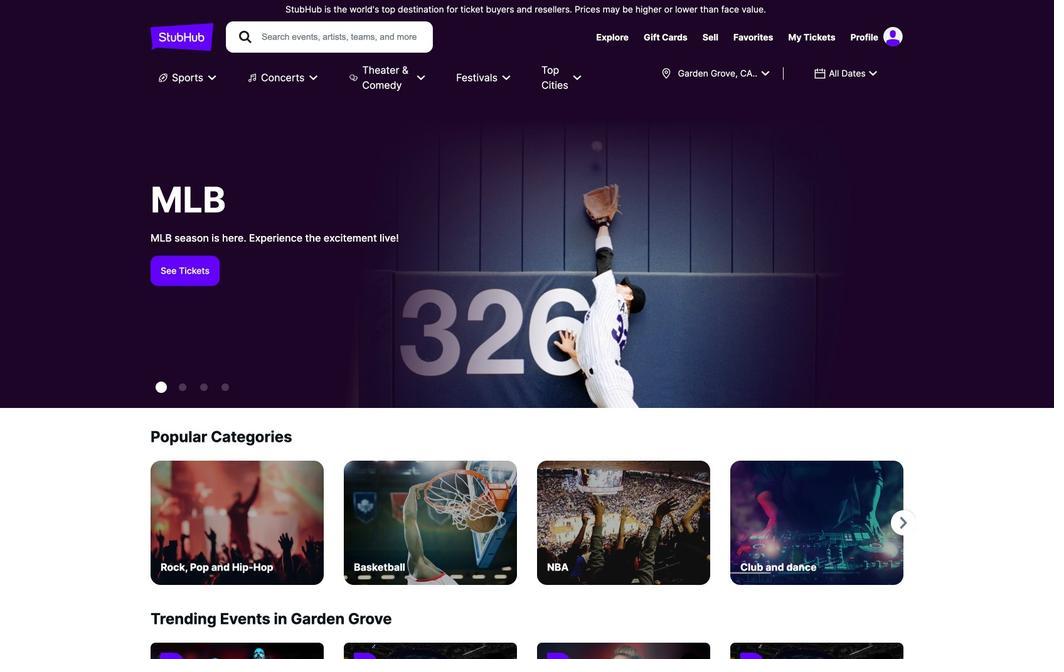 Task type: locate. For each thing, give the bounding box(es) containing it.
None field
[[653, 62, 779, 85], [807, 62, 886, 85], [653, 62, 779, 85], [807, 62, 886, 85]]

2 - kenny chesney image
[[200, 384, 208, 391]]



Task type: describe. For each thing, give the bounding box(es) containing it.
1 - bottlerock napa valley image
[[179, 384, 186, 391]]

stubhub image
[[151, 21, 213, 53]]

3 - nate bargatze image
[[222, 384, 229, 391]]

Search events, artists, teams, and more field
[[261, 30, 421, 44]]

0 - mlb image
[[156, 382, 167, 393]]



Task type: vqa. For each thing, say whether or not it's contained in the screenshot.
the in at top left
no



